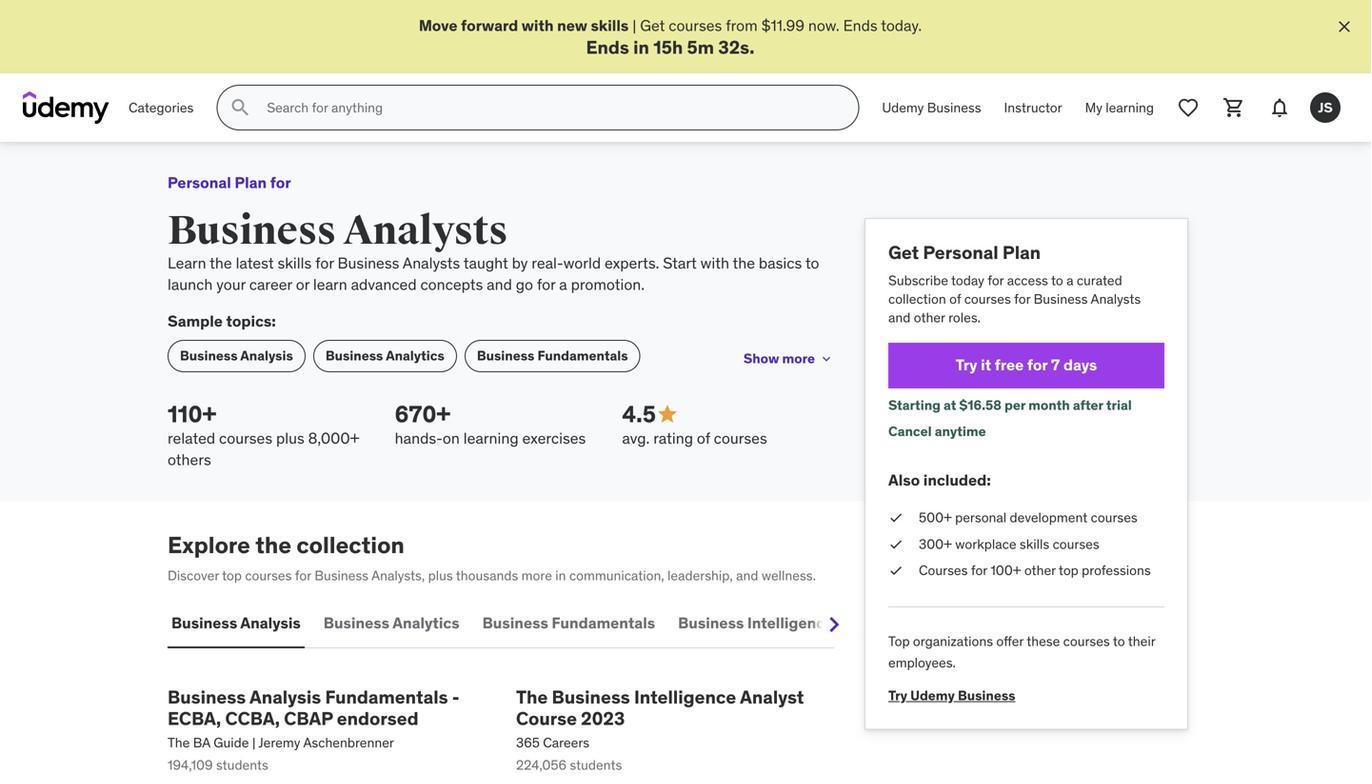 Task type: describe. For each thing, give the bounding box(es) containing it.
topics:
[[226, 311, 276, 331]]

1 vertical spatial other
[[1024, 562, 1056, 579]]

free
[[995, 355, 1024, 375]]

skills inside move forward with new skills | get courses from $11.99 now. ends today. ends in 15h 5m 32s .
[[591, 16, 629, 35]]

move forward with new skills | get courses from $11.99 now. ends today. ends in 15h 5m 32s .
[[419, 16, 922, 58]]

business analysis fundamentals - ecba, ccba, cbap endorsed link
[[168, 685, 486, 730]]

business fundamentals for business fundamentals button
[[482, 613, 655, 633]]

-
[[452, 685, 460, 708]]

to inside get personal plan subscribe today for access to a curated collection of courses for business analysts and other roles.
[[1051, 272, 1063, 289]]

forward
[[461, 16, 518, 35]]

starting at $16.58 per month after trial cancel anytime
[[888, 396, 1132, 440]]

udemy image
[[23, 92, 110, 124]]

offer
[[996, 633, 1024, 650]]

and inside the learn the latest skills for business analysts taught by real-world experts. start with the basics to launch your career or learn advanced concepts and go for a promotion.
[[487, 275, 512, 294]]

Search for anything text field
[[263, 92, 835, 124]]

by
[[512, 253, 528, 273]]

analysis for 'business analysis' link
[[240, 347, 293, 364]]

after
[[1073, 396, 1103, 414]]

workplace
[[955, 535, 1016, 553]]

it
[[981, 355, 991, 375]]

analytics for business analytics link
[[386, 347, 444, 364]]

business analytics for business analytics button
[[324, 613, 460, 633]]

advanced
[[351, 275, 417, 294]]

collection inside explore the collection discover top courses for business analysts, plus thousands more in communication, leadership, and wellness.
[[296, 531, 405, 559]]

in inside move forward with new skills | get courses from $11.99 now. ends today. ends in 15h 5m 32s .
[[633, 36, 649, 58]]

$16.58
[[959, 396, 1002, 414]]

js
[[1318, 99, 1333, 116]]

new
[[557, 16, 587, 35]]

subscribe
[[888, 272, 948, 289]]

analysis for business analysis button
[[240, 613, 301, 633]]

courses inside explore the collection discover top courses for business analysts, plus thousands more in communication, leadership, and wellness.
[[245, 567, 292, 584]]

1 vertical spatial of
[[697, 429, 710, 448]]

others
[[168, 450, 211, 469]]

learn
[[168, 253, 206, 273]]

included:
[[923, 470, 991, 490]]

15h 5m 32s
[[653, 36, 749, 58]]

js link
[[1303, 85, 1348, 131]]

latest
[[236, 253, 274, 273]]

tab navigation element
[[168, 601, 857, 648]]

students inside the business intelligence analyst course 2023 365 careers 224,056 students
[[570, 756, 622, 774]]

for down access
[[1014, 290, 1031, 308]]

business down thousands
[[482, 613, 548, 633]]

their
[[1128, 633, 1155, 650]]

670+ hands-on learning exercises
[[395, 400, 586, 448]]

8,000+
[[308, 429, 359, 448]]

wishlist image
[[1177, 96, 1200, 119]]

business inside get personal plan subscribe today for access to a curated collection of courses for business analysts and other roles.
[[1034, 290, 1088, 308]]

100+
[[991, 562, 1021, 579]]

from
[[726, 16, 758, 35]]

basics
[[759, 253, 802, 273]]

the for collection
[[255, 531, 291, 559]]

also included:
[[888, 470, 991, 490]]

learning inside 670+ hands-on learning exercises
[[463, 429, 519, 448]]

my learning
[[1085, 99, 1154, 116]]

4.5
[[622, 400, 656, 428]]

more inside button
[[782, 350, 815, 367]]

of inside get personal plan subscribe today for access to a curated collection of courses for business analysts and other roles.
[[949, 290, 961, 308]]

aschenbrenner
[[303, 734, 394, 751]]

go
[[516, 275, 533, 294]]

with inside move forward with new skills | get courses from $11.99 now. ends today. ends in 15h 5m 32s .
[[522, 16, 554, 35]]

start
[[663, 253, 697, 273]]

for up business analysts
[[270, 173, 291, 193]]

personal plan for
[[168, 173, 291, 193]]

analyst
[[740, 685, 804, 708]]

with inside the learn the latest skills for business analysts taught by real-world experts. start with the basics to launch your career or learn advanced concepts and go for a promotion.
[[700, 253, 729, 273]]

| inside move forward with new skills | get courses from $11.99 now. ends today. ends in 15h 5m 32s .
[[632, 16, 636, 35]]

business inside the business intelligence analyst course 2023 365 careers 224,056 students
[[552, 685, 630, 708]]

anytime
[[935, 423, 986, 440]]

0 vertical spatial learning
[[1106, 99, 1154, 116]]

move
[[419, 16, 458, 35]]

also
[[888, 470, 920, 490]]

students inside business analysis fundamentals - ecba, ccba, cbap endorsed the ba guide | jeremy aschenbrenner 194,109 students
[[216, 756, 268, 774]]

business inside "link"
[[958, 687, 1016, 704]]

analysis inside business analysis fundamentals - ecba, ccba, cbap endorsed the ba guide | jeremy aschenbrenner 194,109 students
[[249, 685, 321, 708]]

instructor link
[[993, 85, 1074, 131]]

explore
[[168, 531, 250, 559]]

business intelligence button
[[674, 601, 837, 646]]

these
[[1027, 633, 1060, 650]]

try udemy business link
[[888, 673, 1016, 704]]

udemy business link
[[871, 85, 993, 131]]

for inside explore the collection discover top courses for business analysts, plus thousands more in communication, leadership, and wellness.
[[295, 567, 311, 584]]

top organizations offer these courses to their employees.
[[888, 633, 1155, 671]]

business up 670+ hands-on learning exercises
[[477, 347, 535, 364]]

get inside get personal plan subscribe today for access to a curated collection of courses for business analysts and other roles.
[[888, 241, 919, 264]]

related
[[168, 429, 215, 448]]

days
[[1063, 355, 1097, 375]]

courses inside top organizations offer these courses to their employees.
[[1063, 633, 1110, 650]]

0 horizontal spatial plan
[[235, 173, 267, 193]]

courses inside get personal plan subscribe today for access to a curated collection of courses for business analysts and other roles.
[[964, 290, 1011, 308]]

business analysts
[[168, 206, 508, 256]]

2023
[[581, 707, 625, 730]]

sample
[[168, 311, 223, 331]]

for left 100+
[[971, 562, 987, 579]]

analysts inside the learn the latest skills for business analysts taught by real-world experts. start with the basics to launch your career or learn advanced concepts and go for a promotion.
[[403, 253, 460, 273]]

670+
[[395, 400, 451, 428]]

month
[[1029, 396, 1070, 414]]

xsmall image for courses
[[888, 561, 904, 580]]

explore the collection discover top courses for business analysts, plus thousands more in communication, leadership, and wellness.
[[168, 531, 816, 584]]

learn
[[313, 275, 347, 294]]

ccba,
[[225, 707, 280, 730]]

top for 100+
[[1059, 562, 1079, 579]]

0 horizontal spatial ends
[[586, 36, 629, 58]]

business fundamentals for business fundamentals link
[[477, 347, 628, 364]]

learn the latest skills for business analysts taught by real-world experts. start with the basics to launch your career or learn advanced concepts and go for a promotion.
[[168, 253, 819, 294]]

my
[[1085, 99, 1103, 116]]

personal
[[955, 509, 1007, 526]]

avg.
[[622, 429, 650, 448]]

intelligence inside button
[[747, 613, 833, 633]]

300+
[[919, 535, 952, 553]]

development
[[1010, 509, 1088, 526]]

get personal plan subscribe today for access to a curated collection of courses for business analysts and other roles.
[[888, 241, 1141, 326]]

for inside try it free for 7 days link
[[1027, 355, 1048, 375]]

notifications image
[[1268, 96, 1291, 119]]

sample topics:
[[168, 311, 276, 331]]

access
[[1007, 272, 1048, 289]]

0 vertical spatial udemy
[[882, 99, 924, 116]]

plus inside explore the collection discover top courses for business analysts, plus thousands more in communication, leadership, and wellness.
[[428, 567, 453, 584]]

194,109
[[168, 756, 213, 774]]

courses for 100+ other top professions
[[919, 562, 1151, 579]]

business inside explore the collection discover top courses for business analysts, plus thousands more in communication, leadership, and wellness.
[[315, 567, 369, 584]]

discover
[[168, 567, 219, 584]]

try it free for 7 days link
[[888, 343, 1165, 388]]



Task type: vqa. For each thing, say whether or not it's contained in the screenshot.
the 'Amazon S3'
no



Task type: locate. For each thing, give the bounding box(es) containing it.
trial
[[1106, 396, 1132, 414]]

categories button
[[117, 85, 205, 131]]

1 xsmall image from the top
[[888, 535, 904, 554]]

1 vertical spatial plus
[[428, 567, 453, 584]]

with right start
[[700, 253, 729, 273]]

for right today
[[988, 272, 1004, 289]]

business analytics down 'analysts,' at the bottom of page
[[324, 613, 460, 633]]

skills
[[591, 16, 629, 35], [278, 253, 312, 273], [1020, 535, 1050, 553]]

fundamentals for business fundamentals button
[[552, 613, 655, 633]]

business analytics inside business analytics button
[[324, 613, 460, 633]]

0 horizontal spatial intelligence
[[634, 685, 736, 708]]

0 horizontal spatial collection
[[296, 531, 405, 559]]

courses right related
[[219, 429, 272, 448]]

the business intelligence analyst course 2023 365 careers 224,056 students
[[516, 685, 804, 774]]

0 vertical spatial of
[[949, 290, 961, 308]]

personal up today
[[923, 241, 999, 264]]

business left 'analysts,' at the bottom of page
[[315, 567, 369, 584]]

0 horizontal spatial top
[[222, 567, 242, 584]]

of
[[949, 290, 961, 308], [697, 429, 710, 448]]

1 horizontal spatial xsmall image
[[888, 509, 904, 527]]

1 vertical spatial the
[[168, 734, 190, 751]]

fundamentals up the aschenbrenner
[[325, 685, 448, 708]]

professions
[[1082, 562, 1151, 579]]

business analysis for 'business analysis' link
[[180, 347, 293, 364]]

2 students from the left
[[570, 756, 622, 774]]

0 vertical spatial business analysis
[[180, 347, 293, 364]]

the business intelligence analyst course 2023 link
[[516, 685, 834, 730]]

0 horizontal spatial personal
[[168, 173, 231, 193]]

personal
[[168, 173, 231, 193], [923, 241, 999, 264]]

other inside get personal plan subscribe today for access to a curated collection of courses for business analysts and other roles.
[[914, 309, 945, 326]]

1 horizontal spatial intelligence
[[747, 613, 833, 633]]

the up your
[[210, 253, 232, 273]]

1 vertical spatial personal
[[923, 241, 999, 264]]

analytics for business analytics button
[[393, 613, 460, 633]]

1 horizontal spatial a
[[1067, 272, 1074, 289]]

the inside the business intelligence analyst course 2023 365 careers 224,056 students
[[516, 685, 548, 708]]

1 horizontal spatial top
[[1059, 562, 1079, 579]]

plus
[[276, 429, 304, 448], [428, 567, 453, 584]]

xsmall image down also
[[888, 509, 904, 527]]

0 horizontal spatial learning
[[463, 429, 519, 448]]

business analytics up "670+"
[[325, 347, 444, 364]]

0 horizontal spatial to
[[805, 253, 819, 273]]

udemy inside "link"
[[910, 687, 955, 704]]

for down real-
[[537, 275, 556, 294]]

submit search image
[[229, 96, 252, 119]]

and left "go"
[[487, 275, 512, 294]]

1 horizontal spatial students
[[570, 756, 622, 774]]

medium image
[[656, 403, 679, 426]]

1 vertical spatial in
[[555, 567, 566, 584]]

0 horizontal spatial and
[[487, 275, 512, 294]]

0 horizontal spatial get
[[640, 16, 665, 35]]

1 horizontal spatial get
[[888, 241, 919, 264]]

courses inside 110+ related courses plus 8,000+ others
[[219, 429, 272, 448]]

1 vertical spatial collection
[[296, 531, 405, 559]]

hands-
[[395, 429, 443, 448]]

0 horizontal spatial more
[[521, 567, 552, 584]]

at
[[944, 396, 956, 414]]

try left it
[[956, 355, 977, 375]]

business up careers
[[552, 685, 630, 708]]

with left new at the top of the page
[[522, 16, 554, 35]]

1 vertical spatial xsmall image
[[888, 561, 904, 580]]

guide
[[214, 734, 249, 751]]

0 horizontal spatial the
[[168, 734, 190, 751]]

business analysis for business analysis button
[[171, 613, 301, 633]]

courses up professions at the bottom of page
[[1091, 509, 1138, 526]]

learning right my at right top
[[1106, 99, 1154, 116]]

fundamentals
[[537, 347, 628, 364], [552, 613, 655, 633], [325, 685, 448, 708]]

experts.
[[605, 253, 659, 273]]

and inside get personal plan subscribe today for access to a curated collection of courses for business analysts and other roles.
[[888, 309, 911, 326]]

analysts inside get personal plan subscribe today for access to a curated collection of courses for business analysts and other roles.
[[1091, 290, 1141, 308]]

1 horizontal spatial the
[[516, 685, 548, 708]]

students down careers
[[570, 756, 622, 774]]

and down 'subscribe'
[[888, 309, 911, 326]]

110+ related courses plus 8,000+ others
[[168, 400, 359, 469]]

a inside the learn the latest skills for business analysts taught by real-world experts. start with the basics to launch your career or learn advanced concepts and go for a promotion.
[[559, 275, 567, 294]]

other right 100+
[[1024, 562, 1056, 579]]

0 vertical spatial fundamentals
[[537, 347, 628, 364]]

try inside "link"
[[888, 687, 907, 704]]

0 vertical spatial get
[[640, 16, 665, 35]]

business down the personal plan for
[[168, 206, 336, 256]]

0 horizontal spatial try
[[888, 687, 907, 704]]

skills up or
[[278, 253, 312, 273]]

intelligence right 2023
[[634, 685, 736, 708]]

0 vertical spatial analysis
[[240, 347, 293, 364]]

courses
[[919, 562, 968, 579]]

the right the explore
[[255, 531, 291, 559]]

ends down new at the top of the page
[[586, 36, 629, 58]]

for up 'learn' at the left of page
[[315, 253, 334, 273]]

xsmall image
[[888, 535, 904, 554], [888, 561, 904, 580]]

business down discover
[[171, 613, 237, 633]]

1 horizontal spatial |
[[632, 16, 636, 35]]

1 vertical spatial xsmall image
[[888, 509, 904, 527]]

endorsed
[[337, 707, 419, 730]]

in inside explore the collection discover top courses for business analysts, plus thousands more in communication, leadership, and wellness.
[[555, 567, 566, 584]]

0 vertical spatial skills
[[591, 16, 629, 35]]

fundamentals down promotion.
[[537, 347, 628, 364]]

plan up access
[[1003, 241, 1041, 264]]

business inside the learn the latest skills for business analysts taught by real-world experts. start with the basics to launch your career or learn advanced concepts and go for a promotion.
[[338, 253, 399, 273]]

show more
[[744, 350, 815, 367]]

ends
[[843, 16, 878, 35], [586, 36, 629, 58]]

1 vertical spatial learning
[[463, 429, 519, 448]]

for
[[270, 173, 291, 193], [315, 253, 334, 273], [988, 272, 1004, 289], [537, 275, 556, 294], [1014, 290, 1031, 308], [1027, 355, 1048, 375], [971, 562, 987, 579], [295, 567, 311, 584]]

learning right on
[[463, 429, 519, 448]]

udemy down today.
[[882, 99, 924, 116]]

2 horizontal spatial skills
[[1020, 535, 1050, 553]]

with
[[522, 16, 554, 35], [700, 253, 729, 273]]

business analytics inside business analytics link
[[325, 347, 444, 364]]

0 vertical spatial try
[[956, 355, 977, 375]]

intelligence inside the business intelligence analyst course 2023 365 careers 224,056 students
[[634, 685, 736, 708]]

on
[[443, 429, 460, 448]]

1 students from the left
[[216, 756, 268, 774]]

avg. rating of courses
[[622, 429, 767, 448]]

ecba,
[[168, 707, 221, 730]]

ends right now. in the right top of the page
[[843, 16, 878, 35]]

to
[[805, 253, 819, 273], [1051, 272, 1063, 289], [1113, 633, 1125, 650]]

1 horizontal spatial of
[[949, 290, 961, 308]]

0 vertical spatial |
[[632, 16, 636, 35]]

show
[[744, 350, 779, 367]]

2 xsmall image from the top
[[888, 561, 904, 580]]

business left instructor
[[927, 99, 981, 116]]

the left 'ba' at left
[[168, 734, 190, 751]]

1 vertical spatial udemy
[[910, 687, 955, 704]]

career
[[249, 275, 292, 294]]

business fundamentals link
[[464, 340, 640, 372]]

top left professions at the bottom of page
[[1059, 562, 1079, 579]]

0 horizontal spatial students
[[216, 756, 268, 774]]

next image
[[819, 609, 849, 640]]

plus inside 110+ related courses plus 8,000+ others
[[276, 429, 304, 448]]

0 vertical spatial plan
[[235, 173, 267, 193]]

the
[[516, 685, 548, 708], [168, 734, 190, 751]]

try for try it free for 7 days
[[956, 355, 977, 375]]

| right new at the top of the page
[[632, 16, 636, 35]]

300+ workplace skills courses
[[919, 535, 1099, 553]]

business fundamentals down communication,
[[482, 613, 655, 633]]

1 vertical spatial fundamentals
[[552, 613, 655, 633]]

1 horizontal spatial and
[[736, 567, 758, 584]]

analytics down 'analysts,' at the bottom of page
[[393, 613, 460, 633]]

try for try udemy business
[[888, 687, 907, 704]]

the inside business analysis fundamentals - ecba, ccba, cbap endorsed the ba guide | jeremy aschenbrenner 194,109 students
[[168, 734, 190, 751]]

2 horizontal spatial to
[[1113, 633, 1125, 650]]

xsmall image left 'courses'
[[888, 561, 904, 580]]

1 horizontal spatial more
[[782, 350, 815, 367]]

for up business analysis button
[[295, 567, 311, 584]]

plus left 8,000+
[[276, 429, 304, 448]]

wellness.
[[762, 567, 816, 584]]

fundamentals down communication,
[[552, 613, 655, 633]]

of right rating
[[697, 429, 710, 448]]

skills up courses for 100+ other top professions
[[1020, 535, 1050, 553]]

personal inside get personal plan subscribe today for access to a curated collection of courses for business analysts and other roles.
[[923, 241, 999, 264]]

in up business fundamentals button
[[555, 567, 566, 584]]

course
[[516, 707, 577, 730]]

careers
[[543, 734, 590, 751]]

udemy business
[[882, 99, 981, 116]]

courses right these
[[1063, 633, 1110, 650]]

plan
[[235, 173, 267, 193], [1003, 241, 1041, 264]]

business down leadership,
[[678, 613, 744, 633]]

fundamentals inside business fundamentals link
[[537, 347, 628, 364]]

1 vertical spatial business fundamentals
[[482, 613, 655, 633]]

a left curated at the right of page
[[1067, 272, 1074, 289]]

1 vertical spatial more
[[521, 567, 552, 584]]

real-
[[532, 253, 563, 273]]

1 horizontal spatial collection
[[888, 290, 946, 308]]

top down the explore
[[222, 567, 242, 584]]

shopping cart with 0 items image
[[1223, 96, 1245, 119]]

courses up business analysis button
[[245, 567, 292, 584]]

$11.99
[[761, 16, 805, 35]]

0 vertical spatial other
[[914, 309, 945, 326]]

1 vertical spatial with
[[700, 253, 729, 273]]

business analysis button
[[168, 601, 304, 646]]

starting
[[888, 396, 941, 414]]

business up 'ba' at left
[[168, 685, 246, 708]]

cancel
[[888, 423, 932, 440]]

business analytics link
[[313, 340, 457, 372]]

110+
[[168, 400, 217, 428]]

leadership,
[[668, 567, 733, 584]]

business analysis inside button
[[171, 613, 301, 633]]

udemy down "employees."
[[910, 687, 955, 704]]

0 vertical spatial business fundamentals
[[477, 347, 628, 364]]

analytics up "670+"
[[386, 347, 444, 364]]

personal up learn
[[168, 173, 231, 193]]

0 vertical spatial the
[[516, 685, 548, 708]]

business fundamentals inside button
[[482, 613, 655, 633]]

categories
[[129, 99, 194, 116]]

1 vertical spatial skills
[[278, 253, 312, 273]]

and inside explore the collection discover top courses for business analysts, plus thousands more in communication, leadership, and wellness.
[[736, 567, 758, 584]]

business down 'learn' at the left of page
[[325, 347, 383, 364]]

launch
[[168, 275, 213, 294]]

get up 'subscribe'
[[888, 241, 919, 264]]

.
[[749, 36, 755, 58]]

1 vertical spatial and
[[888, 309, 911, 326]]

1 vertical spatial try
[[888, 687, 907, 704]]

0 horizontal spatial other
[[914, 309, 945, 326]]

1 horizontal spatial other
[[1024, 562, 1056, 579]]

0 horizontal spatial plus
[[276, 429, 304, 448]]

1 vertical spatial |
[[252, 734, 256, 751]]

business inside business analysis fundamentals - ecba, ccba, cbap endorsed the ba guide | jeremy aschenbrenner 194,109 students
[[168, 685, 246, 708]]

fundamentals inside business analysis fundamentals - ecba, ccba, cbap endorsed the ba guide | jeremy aschenbrenner 194,109 students
[[325, 685, 448, 708]]

or
[[296, 275, 310, 294]]

2 vertical spatial and
[[736, 567, 758, 584]]

xsmall image left 300+
[[888, 535, 904, 554]]

2 horizontal spatial the
[[733, 253, 755, 273]]

courses
[[669, 16, 722, 35], [964, 290, 1011, 308], [219, 429, 272, 448], [714, 429, 767, 448], [1091, 509, 1138, 526], [1053, 535, 1099, 553], [245, 567, 292, 584], [1063, 633, 1110, 650]]

the up 365
[[516, 685, 548, 708]]

1 horizontal spatial skills
[[591, 16, 629, 35]]

courses up 15h 5m 32s on the top of page
[[669, 16, 722, 35]]

fundamentals for business fundamentals link
[[537, 347, 628, 364]]

the left basics
[[733, 253, 755, 273]]

0 vertical spatial more
[[782, 350, 815, 367]]

business analytics for business analytics link
[[325, 347, 444, 364]]

plus right 'analysts,' at the bottom of page
[[428, 567, 453, 584]]

courses down today
[[964, 290, 1011, 308]]

to right access
[[1051, 272, 1063, 289]]

|
[[632, 16, 636, 35], [252, 734, 256, 751]]

to inside the learn the latest skills for business analysts taught by real-world experts. start with the basics to launch your career or learn advanced concepts and go for a promotion.
[[805, 253, 819, 273]]

0 horizontal spatial |
[[252, 734, 256, 751]]

to left "their"
[[1113, 633, 1125, 650]]

business analysis down discover
[[171, 613, 301, 633]]

0 vertical spatial with
[[522, 16, 554, 35]]

a
[[1067, 272, 1074, 289], [559, 275, 567, 294]]

business analysis
[[180, 347, 293, 364], [171, 613, 301, 633]]

try down "employees."
[[888, 687, 907, 704]]

in
[[633, 36, 649, 58], [555, 567, 566, 584]]

analysis inside button
[[240, 613, 301, 633]]

business analytics button
[[320, 601, 463, 646]]

1 horizontal spatial plus
[[428, 567, 453, 584]]

the
[[210, 253, 232, 273], [733, 253, 755, 273], [255, 531, 291, 559]]

1 vertical spatial plan
[[1003, 241, 1041, 264]]

plan down submit search icon in the left top of the page
[[235, 173, 267, 193]]

1 horizontal spatial with
[[700, 253, 729, 273]]

1 horizontal spatial ends
[[843, 16, 878, 35]]

show more button
[[744, 340, 834, 378]]

0 horizontal spatial of
[[697, 429, 710, 448]]

skills right new at the top of the page
[[591, 16, 629, 35]]

world
[[563, 253, 601, 273]]

xsmall image for 300+
[[888, 535, 904, 554]]

today.
[[881, 16, 922, 35]]

fundamentals inside business fundamentals button
[[552, 613, 655, 633]]

business down 'analysts,' at the bottom of page
[[324, 613, 389, 633]]

2 vertical spatial skills
[[1020, 535, 1050, 553]]

to inside top organizations offer these courses to their employees.
[[1113, 633, 1125, 650]]

business down top organizations offer these courses to their employees.
[[958, 687, 1016, 704]]

other left roles.
[[914, 309, 945, 326]]

close image
[[1335, 17, 1354, 36]]

skills inside the learn the latest skills for business analysts taught by real-world experts. start with the basics to launch your career or learn advanced concepts and go for a promotion.
[[278, 253, 312, 273]]

concepts
[[420, 275, 483, 294]]

0 horizontal spatial the
[[210, 253, 232, 273]]

more
[[782, 350, 815, 367], [521, 567, 552, 584]]

2 horizontal spatial and
[[888, 309, 911, 326]]

business
[[927, 99, 981, 116], [168, 206, 336, 256], [338, 253, 399, 273], [1034, 290, 1088, 308], [180, 347, 238, 364], [325, 347, 383, 364], [477, 347, 535, 364], [315, 567, 369, 584], [171, 613, 237, 633], [324, 613, 389, 633], [482, 613, 548, 633], [678, 613, 744, 633], [168, 685, 246, 708], [552, 685, 630, 708], [958, 687, 1016, 704]]

courses right rating
[[714, 429, 767, 448]]

roles.
[[948, 309, 981, 326]]

business analysis fundamentals - ecba, ccba, cbap endorsed the ba guide | jeremy aschenbrenner 194,109 students
[[168, 685, 460, 774]]

1 horizontal spatial in
[[633, 36, 649, 58]]

business down access
[[1034, 290, 1088, 308]]

for left "7"
[[1027, 355, 1048, 375]]

now.
[[808, 16, 840, 35]]

0 vertical spatial personal
[[168, 173, 231, 193]]

0 horizontal spatial in
[[555, 567, 566, 584]]

a inside get personal plan subscribe today for access to a curated collection of courses for business analysts and other roles.
[[1067, 272, 1074, 289]]

1 horizontal spatial to
[[1051, 272, 1063, 289]]

more right thousands
[[521, 567, 552, 584]]

to right basics
[[805, 253, 819, 273]]

business fundamentals down "go"
[[477, 347, 628, 364]]

get up 15h 5m 32s on the top of page
[[640, 16, 665, 35]]

analysts,
[[371, 567, 425, 584]]

2 vertical spatial analysis
[[249, 685, 321, 708]]

xsmall image inside "show more" button
[[819, 351, 834, 366]]

1 vertical spatial intelligence
[[634, 685, 736, 708]]

0 vertical spatial collection
[[888, 290, 946, 308]]

0 vertical spatial business analytics
[[325, 347, 444, 364]]

get inside move forward with new skills | get courses from $11.99 now. ends today. ends in 15h 5m 32s .
[[640, 16, 665, 35]]

more right show
[[782, 350, 815, 367]]

a down real-
[[559, 275, 567, 294]]

collection inside get personal plan subscribe today for access to a curated collection of courses for business analysts and other roles.
[[888, 290, 946, 308]]

0 horizontal spatial with
[[522, 16, 554, 35]]

and left wellness.
[[736, 567, 758, 584]]

in left 15h 5m 32s on the top of page
[[633, 36, 649, 58]]

1 horizontal spatial learning
[[1106, 99, 1154, 116]]

more inside explore the collection discover top courses for business analysts, plus thousands more in communication, leadership, and wellness.
[[521, 567, 552, 584]]

| right guide
[[252, 734, 256, 751]]

365
[[516, 734, 540, 751]]

collection up 'analysts,' at the bottom of page
[[296, 531, 405, 559]]

other
[[914, 309, 945, 326], [1024, 562, 1056, 579]]

my learning link
[[1074, 85, 1165, 131]]

top for collection
[[222, 567, 242, 584]]

2 vertical spatial fundamentals
[[325, 685, 448, 708]]

students down guide
[[216, 756, 268, 774]]

courses down development on the bottom of page
[[1053, 535, 1099, 553]]

0 vertical spatial xsmall image
[[819, 351, 834, 366]]

0 vertical spatial xsmall image
[[888, 535, 904, 554]]

xsmall image
[[819, 351, 834, 366], [888, 509, 904, 527]]

the inside explore the collection discover top courses for business analysts, plus thousands more in communication, leadership, and wellness.
[[255, 531, 291, 559]]

1 horizontal spatial the
[[255, 531, 291, 559]]

communication,
[[569, 567, 664, 584]]

1 vertical spatial analytics
[[393, 613, 460, 633]]

per
[[1005, 396, 1026, 414]]

intelligence down wellness.
[[747, 613, 833, 633]]

0 horizontal spatial xsmall image
[[819, 351, 834, 366]]

analytics
[[386, 347, 444, 364], [393, 613, 460, 633]]

curated
[[1077, 272, 1122, 289]]

business analysis down topics:
[[180, 347, 293, 364]]

1 vertical spatial get
[[888, 241, 919, 264]]

ba
[[193, 734, 210, 751]]

0 horizontal spatial skills
[[278, 253, 312, 273]]

taught
[[463, 253, 508, 273]]

xsmall image right show more
[[819, 351, 834, 366]]

the for latest
[[210, 253, 232, 273]]

0 vertical spatial analytics
[[386, 347, 444, 364]]

0 vertical spatial and
[[487, 275, 512, 294]]

courses inside move forward with new skills | get courses from $11.99 now. ends today. ends in 15h 5m 32s .
[[669, 16, 722, 35]]

employees.
[[888, 654, 956, 671]]

0 vertical spatial plus
[[276, 429, 304, 448]]

plan inside get personal plan subscribe today for access to a curated collection of courses for business analysts and other roles.
[[1003, 241, 1041, 264]]

instructor
[[1004, 99, 1062, 116]]

collection down 'subscribe'
[[888, 290, 946, 308]]

1 vertical spatial business analysis
[[171, 613, 301, 633]]

analytics inside button
[[393, 613, 460, 633]]

of up roles.
[[949, 290, 961, 308]]

| inside business analysis fundamentals - ecba, ccba, cbap endorsed the ba guide | jeremy aschenbrenner 194,109 students
[[252, 734, 256, 751]]

try it free for 7 days
[[956, 355, 1097, 375]]

top inside explore the collection discover top courses for business analysts, plus thousands more in communication, leadership, and wellness.
[[222, 567, 242, 584]]

business down sample topics:
[[180, 347, 238, 364]]

0 vertical spatial in
[[633, 36, 649, 58]]

jeremy
[[258, 734, 300, 751]]

intelligence
[[747, 613, 833, 633], [634, 685, 736, 708]]

business up the advanced
[[338, 253, 399, 273]]



